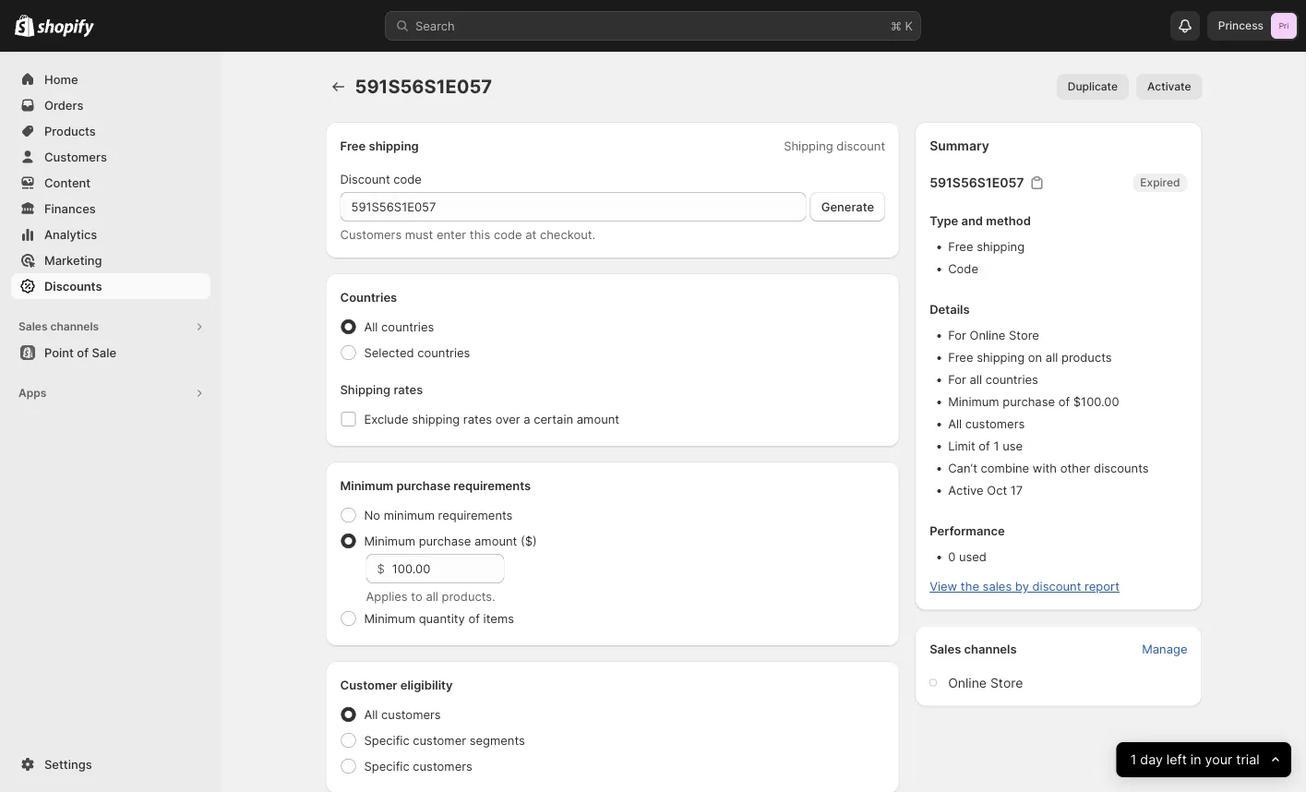 Task type: locate. For each thing, give the bounding box(es) containing it.
1 vertical spatial code
[[494, 227, 522, 242]]

free inside free shipping code
[[949, 240, 974, 254]]

shipping for shipping discount
[[784, 139, 834, 153]]

all down customer
[[364, 707, 378, 722]]

store inside for online store free shipping on all products for all countries minimum purchase of $100.00 all customers limit of 1 use can't combine with other discounts active oct 17
[[1009, 328, 1040, 343]]

0 horizontal spatial sales
[[18, 320, 48, 333]]

requirements up minimum purchase amount ($)
[[438, 508, 513, 522]]

2 vertical spatial all
[[364, 707, 378, 722]]

of inside button
[[77, 345, 89, 360]]

free up code
[[949, 240, 974, 254]]

discount right by
[[1033, 580, 1082, 594]]

0 horizontal spatial rates
[[394, 382, 423, 397]]

0 horizontal spatial 1
[[994, 439, 1000, 453]]

enter
[[437, 227, 467, 242]]

method
[[987, 214, 1031, 228]]

1 horizontal spatial shipping
[[784, 139, 834, 153]]

day
[[1141, 752, 1164, 768]]

591s56s1e057 up type and method
[[930, 175, 1025, 191]]

summary
[[930, 138, 990, 154]]

shipping down method
[[977, 240, 1025, 254]]

0 vertical spatial all
[[364, 320, 378, 334]]

0 vertical spatial sales channels
[[18, 320, 99, 333]]

requirements up the no minimum requirements
[[454, 478, 531, 493]]

countries down all countries on the top left
[[418, 345, 470, 360]]

activate
[[1148, 80, 1192, 93]]

0 vertical spatial channels
[[50, 320, 99, 333]]

free shipping code
[[949, 240, 1025, 276]]

countries down on
[[986, 373, 1039, 387]]

0 horizontal spatial discount
[[837, 139, 886, 153]]

sales channels inside button
[[18, 320, 99, 333]]

minimum for minimum purchase requirements
[[340, 478, 394, 493]]

in
[[1191, 752, 1202, 768]]

1 horizontal spatial channels
[[965, 642, 1017, 657]]

must
[[405, 227, 433, 242]]

discount up generate
[[837, 139, 886, 153]]

of left sale
[[77, 345, 89, 360]]

for up limit
[[949, 373, 967, 387]]

the
[[961, 580, 980, 594]]

shipping for exclude shipping rates over a certain amount
[[412, 412, 460, 426]]

specific for specific customers
[[364, 759, 410, 773]]

settings link
[[11, 752, 211, 778]]

0 vertical spatial store
[[1009, 328, 1040, 343]]

0 vertical spatial customers
[[966, 417, 1025, 431]]

discounts link
[[11, 273, 211, 299]]

minimum up limit
[[949, 395, 1000, 409]]

2 for from the top
[[949, 373, 967, 387]]

0 horizontal spatial channels
[[50, 320, 99, 333]]

customers down specific customer segments
[[413, 759, 473, 773]]

customers up use
[[966, 417, 1025, 431]]

point of sale button
[[0, 340, 222, 366]]

1 left use
[[994, 439, 1000, 453]]

2 vertical spatial all
[[426, 589, 439, 604]]

1 vertical spatial customers
[[340, 227, 402, 242]]

code left at
[[494, 227, 522, 242]]

sales
[[18, 320, 48, 333], [930, 642, 962, 657]]

2 horizontal spatial all
[[1046, 350, 1059, 365]]

specific for specific customer segments
[[364, 733, 410, 748]]

shipping for free shipping
[[369, 139, 419, 153]]

free down details
[[949, 350, 974, 365]]

0 horizontal spatial code
[[394, 172, 422, 186]]

0 vertical spatial sales
[[18, 320, 48, 333]]

requirements for minimum purchase requirements
[[454, 478, 531, 493]]

591s56s1e057
[[355, 75, 492, 98], [930, 175, 1025, 191]]

customers link
[[11, 144, 211, 170]]

oct
[[988, 483, 1008, 498]]

quantity
[[419, 611, 465, 626]]

2 specific from the top
[[364, 759, 410, 773]]

0 horizontal spatial customers
[[44, 150, 107, 164]]

of
[[77, 345, 89, 360], [1059, 395, 1071, 409], [979, 439, 991, 453], [469, 611, 480, 626]]

for down details
[[949, 328, 967, 343]]

2 vertical spatial countries
[[986, 373, 1039, 387]]

shipping right exclude
[[412, 412, 460, 426]]

0 vertical spatial specific
[[364, 733, 410, 748]]

view the sales by discount report
[[930, 580, 1120, 594]]

performance
[[930, 524, 1005, 538]]

finances link
[[11, 196, 211, 222]]

free up discount
[[340, 139, 366, 153]]

shipping
[[369, 139, 419, 153], [977, 240, 1025, 254], [977, 350, 1025, 365], [412, 412, 460, 426]]

amount right certain
[[577, 412, 620, 426]]

store
[[1009, 328, 1040, 343], [991, 675, 1024, 691]]

all down "countries"
[[364, 320, 378, 334]]

shipping discount
[[784, 139, 886, 153]]

2 vertical spatial free
[[949, 350, 974, 365]]

minimum
[[384, 508, 435, 522]]

1 horizontal spatial customers
[[340, 227, 402, 242]]

duplicate link
[[1057, 74, 1130, 100]]

591s56s1e057 down search
[[355, 75, 492, 98]]

1
[[994, 439, 1000, 453], [1131, 752, 1137, 768]]

purchase inside for online store free shipping on all products for all countries minimum purchase of $100.00 all customers limit of 1 use can't combine with other discounts active oct 17
[[1003, 395, 1056, 409]]

all right to
[[426, 589, 439, 604]]

free
[[340, 139, 366, 153], [949, 240, 974, 254], [949, 350, 974, 365]]

all
[[1046, 350, 1059, 365], [970, 373, 983, 387], [426, 589, 439, 604]]

shipping rates
[[340, 382, 423, 397]]

applies
[[366, 589, 408, 604]]

0 vertical spatial purchase
[[1003, 395, 1056, 409]]

for
[[949, 328, 967, 343], [949, 373, 967, 387]]

minimum for minimum purchase amount ($)
[[364, 534, 416, 548]]

customers for customers must enter this code at checkout.
[[340, 227, 402, 242]]

1 horizontal spatial rates
[[464, 412, 492, 426]]

1 vertical spatial online
[[949, 675, 987, 691]]

sales up point
[[18, 320, 48, 333]]

sales channels up point
[[18, 320, 99, 333]]

0 vertical spatial free
[[340, 139, 366, 153]]

rates up exclude
[[394, 382, 423, 397]]

minimum for minimum quantity of items
[[364, 611, 416, 626]]

0 vertical spatial all
[[1046, 350, 1059, 365]]

1 vertical spatial for
[[949, 373, 967, 387]]

1 vertical spatial all
[[970, 373, 983, 387]]

amount
[[577, 412, 620, 426], [475, 534, 517, 548]]

customers down customer eligibility
[[382, 707, 441, 722]]

products link
[[11, 118, 211, 144]]

0 horizontal spatial all
[[426, 589, 439, 604]]

purchase down the no minimum requirements
[[419, 534, 471, 548]]

1 vertical spatial amount
[[475, 534, 517, 548]]

0 vertical spatial shipping
[[784, 139, 834, 153]]

code right discount
[[394, 172, 422, 186]]

rates left over
[[464, 412, 492, 426]]

2 vertical spatial customers
[[413, 759, 473, 773]]

items
[[484, 611, 514, 626]]

purchase down on
[[1003, 395, 1056, 409]]

left
[[1167, 752, 1188, 768]]

customers left must
[[340, 227, 402, 242]]

discount code
[[340, 172, 422, 186]]

0 vertical spatial countries
[[382, 320, 434, 334]]

applies to all products.
[[366, 589, 496, 604]]

eligibility
[[401, 678, 453, 692]]

1 vertical spatial specific
[[364, 759, 410, 773]]

customers
[[44, 150, 107, 164], [340, 227, 402, 242]]

1 for from the top
[[949, 328, 967, 343]]

1 vertical spatial free
[[949, 240, 974, 254]]

shipping for shipping rates
[[340, 382, 391, 397]]

view the sales by discount report link
[[930, 580, 1120, 594]]

purchase for requirements
[[397, 478, 451, 493]]

all up limit
[[970, 373, 983, 387]]

type and method
[[930, 214, 1031, 228]]

shipping inside free shipping code
[[977, 240, 1025, 254]]

sales channels
[[18, 320, 99, 333], [930, 642, 1017, 657]]

1 vertical spatial all
[[949, 417, 962, 431]]

1 horizontal spatial 1
[[1131, 752, 1137, 768]]

0 vertical spatial requirements
[[454, 478, 531, 493]]

countries
[[382, 320, 434, 334], [418, 345, 470, 360], [986, 373, 1039, 387]]

shipping up exclude
[[340, 382, 391, 397]]

1 horizontal spatial amount
[[577, 412, 620, 426]]

certain
[[534, 412, 574, 426]]

1 horizontal spatial all
[[970, 373, 983, 387]]

countries
[[340, 290, 397, 304]]

0 vertical spatial for
[[949, 328, 967, 343]]

apps
[[18, 387, 46, 400]]

0 vertical spatial online
[[970, 328, 1006, 343]]

manage
[[1143, 642, 1188, 657]]

2 vertical spatial purchase
[[419, 534, 471, 548]]

content link
[[11, 170, 211, 196]]

princess
[[1219, 19, 1264, 32]]

$
[[377, 562, 385, 576]]

1 left day
[[1131, 752, 1137, 768]]

manage button
[[1132, 637, 1199, 663]]

home link
[[11, 66, 211, 92]]

purchase up minimum on the bottom of page
[[397, 478, 451, 493]]

code
[[949, 262, 979, 276]]

this
[[470, 227, 491, 242]]

1 vertical spatial 1
[[1131, 752, 1137, 768]]

0 vertical spatial rates
[[394, 382, 423, 397]]

customers down products
[[44, 150, 107, 164]]

0 horizontal spatial 591s56s1e057
[[355, 75, 492, 98]]

all up limit
[[949, 417, 962, 431]]

report
[[1085, 580, 1120, 594]]

1 vertical spatial countries
[[418, 345, 470, 360]]

settings
[[44, 757, 92, 772]]

1 day left in your trial button
[[1117, 743, 1292, 778]]

0 vertical spatial 1
[[994, 439, 1000, 453]]

amount left '($)'
[[475, 534, 517, 548]]

sales up online store
[[930, 642, 962, 657]]

of down products.
[[469, 611, 480, 626]]

1 vertical spatial requirements
[[438, 508, 513, 522]]

minimum down the applies
[[364, 611, 416, 626]]

specific customer segments
[[364, 733, 525, 748]]

all inside for online store free shipping on all products for all countries minimum purchase of $100.00 all customers limit of 1 use can't combine with other discounts active oct 17
[[949, 417, 962, 431]]

channels up point of sale
[[50, 320, 99, 333]]

minimum up $
[[364, 534, 416, 548]]

discounts
[[44, 279, 102, 293]]

1 vertical spatial sales
[[930, 642, 962, 657]]

0 horizontal spatial sales channels
[[18, 320, 99, 333]]

1 vertical spatial customers
[[382, 707, 441, 722]]

1 day left in your trial
[[1131, 752, 1260, 768]]

channels up online store
[[965, 642, 1017, 657]]

1 vertical spatial purchase
[[397, 478, 451, 493]]

1 horizontal spatial code
[[494, 227, 522, 242]]

0 vertical spatial customers
[[44, 150, 107, 164]]

1 horizontal spatial sales channels
[[930, 642, 1017, 657]]

1 vertical spatial shipping
[[340, 382, 391, 397]]

1 vertical spatial discount
[[1033, 580, 1082, 594]]

shipping left on
[[977, 350, 1025, 365]]

1 vertical spatial rates
[[464, 412, 492, 426]]

minimum up no
[[340, 478, 394, 493]]

1 horizontal spatial 591s56s1e057
[[930, 175, 1025, 191]]

orders
[[44, 98, 84, 112]]

all customers
[[364, 707, 441, 722]]

1 specific from the top
[[364, 733, 410, 748]]

shipping up discount code
[[369, 139, 419, 153]]

shipping up generate
[[784, 139, 834, 153]]

countries up selected countries
[[382, 320, 434, 334]]

requirements
[[454, 478, 531, 493], [438, 508, 513, 522]]

0 vertical spatial amount
[[577, 412, 620, 426]]

countries for all countries
[[382, 320, 434, 334]]

sales channels up online store
[[930, 642, 1017, 657]]

0 horizontal spatial shipping
[[340, 382, 391, 397]]

1 horizontal spatial discount
[[1033, 580, 1082, 594]]

all right on
[[1046, 350, 1059, 365]]



Task type: describe. For each thing, give the bounding box(es) containing it.
minimum quantity of items
[[364, 611, 514, 626]]

customers must enter this code at checkout.
[[340, 227, 596, 242]]

0 used
[[949, 550, 987, 564]]

checkout.
[[540, 227, 596, 242]]

Discount code text field
[[340, 192, 807, 222]]

products
[[1062, 350, 1112, 365]]

sales channels button
[[11, 314, 211, 340]]

exclude
[[364, 412, 409, 426]]

⌘ k
[[891, 18, 913, 33]]

1 horizontal spatial sales
[[930, 642, 962, 657]]

customer
[[340, 678, 398, 692]]

online inside for online store free shipping on all products for all countries minimum purchase of $100.00 all customers limit of 1 use can't combine with other discounts active oct 17
[[970, 328, 1006, 343]]

analytics link
[[11, 222, 211, 248]]

and
[[962, 214, 984, 228]]

marketing
[[44, 253, 102, 267]]

minimum purchase amount ($)
[[364, 534, 537, 548]]

all countries
[[364, 320, 434, 334]]

1 inside dropdown button
[[1131, 752, 1137, 768]]

free for free shipping
[[340, 139, 366, 153]]

on
[[1029, 350, 1043, 365]]

17
[[1011, 483, 1024, 498]]

($)
[[521, 534, 537, 548]]

of left $100.00
[[1059, 395, 1071, 409]]

at
[[526, 227, 537, 242]]

customers for all customers
[[382, 707, 441, 722]]

marketing link
[[11, 248, 211, 273]]

active
[[949, 483, 984, 498]]

selected countries
[[364, 345, 470, 360]]

to
[[411, 589, 423, 604]]

1 vertical spatial sales channels
[[930, 642, 1017, 657]]

⌘
[[891, 18, 902, 33]]

shopify image
[[37, 19, 94, 37]]

all for specific customer segments
[[364, 707, 378, 722]]

customers for specific customers
[[413, 759, 473, 773]]

duplicate
[[1068, 80, 1118, 93]]

selected
[[364, 345, 414, 360]]

channels inside button
[[50, 320, 99, 333]]

apps button
[[11, 381, 211, 406]]

products.
[[442, 589, 496, 604]]

use
[[1003, 439, 1023, 453]]

analytics
[[44, 227, 97, 242]]

shipping for free shipping code
[[977, 240, 1025, 254]]

specific customers
[[364, 759, 473, 773]]

0 vertical spatial code
[[394, 172, 422, 186]]

princess image
[[1272, 13, 1298, 39]]

discounts
[[1094, 461, 1149, 476]]

0
[[949, 550, 956, 564]]

0 vertical spatial discount
[[837, 139, 886, 153]]

content
[[44, 175, 91, 190]]

shopify image
[[15, 14, 34, 37]]

activate button
[[1137, 74, 1203, 100]]

trial
[[1237, 752, 1260, 768]]

with
[[1033, 461, 1058, 476]]

type
[[930, 214, 959, 228]]

home
[[44, 72, 78, 86]]

search
[[416, 18, 455, 33]]

customers for customers
[[44, 150, 107, 164]]

products
[[44, 124, 96, 138]]

customers inside for online store free shipping on all products for all countries minimum purchase of $100.00 all customers limit of 1 use can't combine with other discounts active oct 17
[[966, 417, 1025, 431]]

sales
[[983, 580, 1012, 594]]

k
[[906, 18, 913, 33]]

sale
[[92, 345, 116, 360]]

no minimum requirements
[[364, 508, 513, 522]]

expired
[[1141, 176, 1181, 189]]

segments
[[470, 733, 525, 748]]

countries for selected countries
[[418, 345, 470, 360]]

exclude shipping rates over a certain amount
[[364, 412, 620, 426]]

for online store free shipping on all products for all countries minimum purchase of $100.00 all customers limit of 1 use can't combine with other discounts active oct 17
[[949, 328, 1149, 498]]

requirements for no minimum requirements
[[438, 508, 513, 522]]

online store
[[949, 675, 1024, 691]]

$100.00
[[1074, 395, 1120, 409]]

$ text field
[[392, 554, 505, 584]]

1 vertical spatial store
[[991, 675, 1024, 691]]

minimum purchase requirements
[[340, 478, 531, 493]]

discount
[[340, 172, 390, 186]]

limit
[[949, 439, 976, 453]]

over
[[496, 412, 521, 426]]

purchase for amount
[[419, 534, 471, 548]]

customer eligibility
[[340, 678, 453, 692]]

free shipping
[[340, 139, 419, 153]]

generate
[[822, 199, 875, 214]]

point
[[44, 345, 74, 360]]

minimum inside for online store free shipping on all products for all countries minimum purchase of $100.00 all customers limit of 1 use can't combine with other discounts active oct 17
[[949, 395, 1000, 409]]

orders link
[[11, 92, 211, 118]]

1 vertical spatial channels
[[965, 642, 1017, 657]]

sales inside button
[[18, 320, 48, 333]]

0 vertical spatial 591s56s1e057
[[355, 75, 492, 98]]

countries inside for online store free shipping on all products for all countries minimum purchase of $100.00 all customers limit of 1 use can't combine with other discounts active oct 17
[[986, 373, 1039, 387]]

other
[[1061, 461, 1091, 476]]

1 inside for online store free shipping on all products for all countries minimum purchase of $100.00 all customers limit of 1 use can't combine with other discounts active oct 17
[[994, 439, 1000, 453]]

free inside for online store free shipping on all products for all countries minimum purchase of $100.00 all customers limit of 1 use can't combine with other discounts active oct 17
[[949, 350, 974, 365]]

1 vertical spatial 591s56s1e057
[[930, 175, 1025, 191]]

point of sale link
[[11, 340, 211, 366]]

of right limit
[[979, 439, 991, 453]]

your
[[1206, 752, 1233, 768]]

used
[[960, 550, 987, 564]]

all for selected countries
[[364, 320, 378, 334]]

view
[[930, 580, 958, 594]]

customer
[[413, 733, 466, 748]]

0 horizontal spatial amount
[[475, 534, 517, 548]]

a
[[524, 412, 531, 426]]

details
[[930, 302, 970, 317]]

free for free shipping code
[[949, 240, 974, 254]]

shipping inside for online store free shipping on all products for all countries minimum purchase of $100.00 all customers limit of 1 use can't combine with other discounts active oct 17
[[977, 350, 1025, 365]]



Task type: vqa. For each thing, say whether or not it's contained in the screenshot.
SEARCH COLLECTIONS TEXT BOX
no



